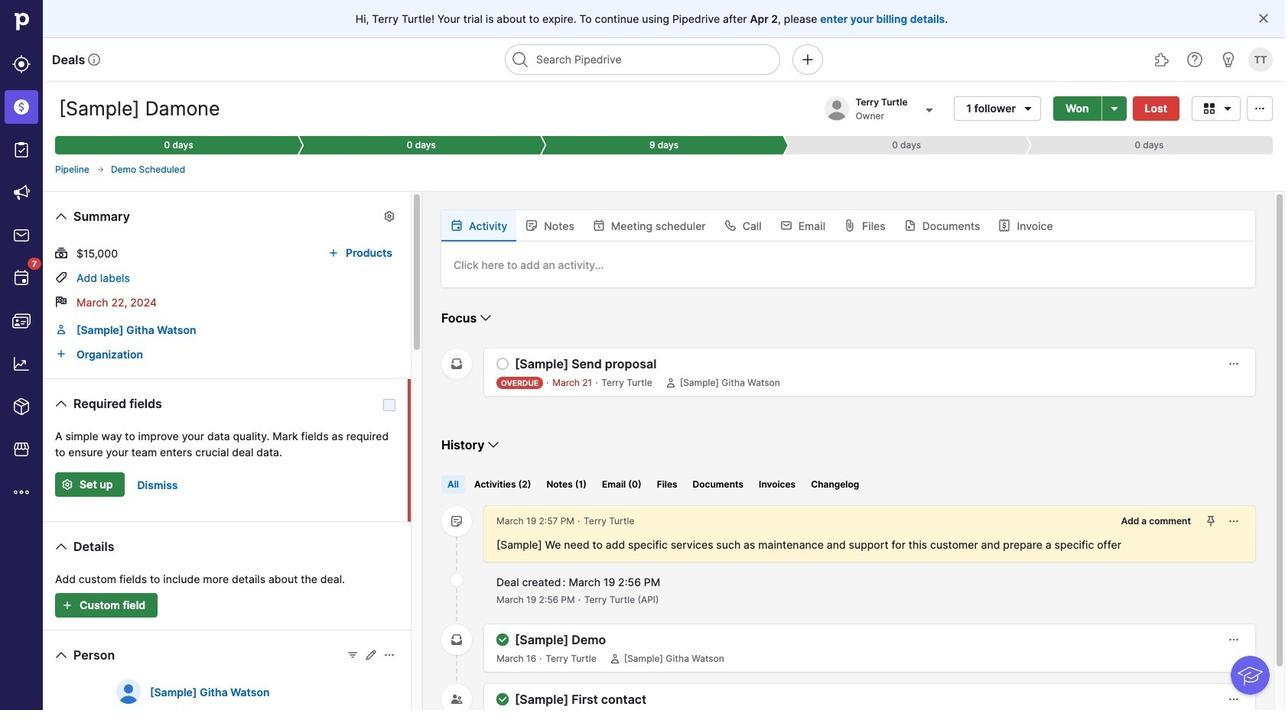Task type: vqa. For each thing, say whether or not it's contained in the screenshot.
color link icon
yes



Task type: describe. For each thing, give the bounding box(es) containing it.
Search Pipedrive field
[[505, 44, 780, 75]]

campaigns image
[[12, 184, 31, 202]]

home image
[[10, 10, 33, 33]]

more image
[[12, 483, 31, 502]]

options image
[[1105, 102, 1123, 114]]

knowledge center bot, also known as kc bot is an onboarding assistant that allows you to see the list of onboarding items in one place for quick and easy reference. this improves your in-app experience. image
[[1231, 657, 1270, 695]]

projects image
[[12, 141, 31, 159]]

deals image
[[12, 98, 31, 116]]

4 color secondary image from the top
[[451, 634, 463, 646]]

4 more actions image from the top
[[1228, 694, 1240, 706]]

leads image
[[12, 55, 31, 73]]

sales assistant image
[[1219, 50, 1238, 69]]



Task type: locate. For each thing, give the bounding box(es) containing it.
color primary inverted image
[[58, 479, 76, 491]]

products image
[[12, 398, 31, 416]]

color link image
[[55, 324, 67, 336]]

color primary image
[[1258, 12, 1270, 24], [1251, 102, 1269, 114], [96, 165, 105, 174], [451, 220, 463, 232], [593, 220, 605, 232], [724, 220, 736, 232], [844, 220, 856, 232], [55, 296, 67, 308], [477, 309, 495, 327], [665, 377, 677, 389], [347, 649, 359, 662], [365, 649, 377, 662], [609, 653, 621, 666]]

5 color secondary image from the top
[[451, 694, 463, 706]]

color link image
[[55, 348, 67, 360]]

1 more actions image from the top
[[1228, 358, 1240, 370]]

more actions image
[[1228, 358, 1240, 370], [1228, 516, 1240, 528], [1228, 634, 1240, 646], [1228, 694, 1240, 706]]

transfer ownership image
[[920, 101, 938, 119]]

2 color secondary image from the top
[[451, 516, 463, 528]]

contacts image
[[12, 312, 31, 330]]

pin this note image
[[1205, 516, 1217, 528]]

2 more actions image from the top
[[1228, 516, 1240, 528]]

3 color secondary image from the top
[[451, 574, 463, 587]]

1 color secondary image from the top
[[451, 358, 463, 370]]

quick help image
[[1186, 50, 1204, 69]]

quick add image
[[799, 50, 817, 69]]

sales inbox image
[[12, 226, 31, 245]]

[Sample] Damone text field
[[55, 93, 249, 124]]

menu
[[0, 0, 43, 711]]

info image
[[88, 54, 100, 66]]

marketplace image
[[12, 441, 31, 459]]

color undefined image
[[12, 269, 31, 288]]

menu item
[[0, 86, 43, 129]]

insights image
[[12, 355, 31, 373]]

color secondary image
[[451, 358, 463, 370], [451, 516, 463, 528], [451, 574, 463, 587], [451, 634, 463, 646], [451, 694, 463, 706]]

color primary inverted image
[[58, 600, 76, 612]]

color primary image
[[1019, 102, 1037, 114], [1200, 102, 1219, 114], [1219, 102, 1237, 114], [52, 207, 70, 226], [383, 210, 395, 223], [526, 220, 538, 232], [780, 220, 792, 232], [904, 220, 916, 232], [999, 220, 1011, 232], [55, 247, 67, 259], [324, 247, 343, 259], [55, 272, 67, 284], [496, 358, 509, 370], [52, 395, 70, 413], [485, 436, 503, 454], [52, 538, 70, 556], [496, 634, 509, 646], [52, 646, 70, 665], [383, 649, 395, 662], [496, 694, 509, 706]]

3 more actions image from the top
[[1228, 634, 1240, 646]]



